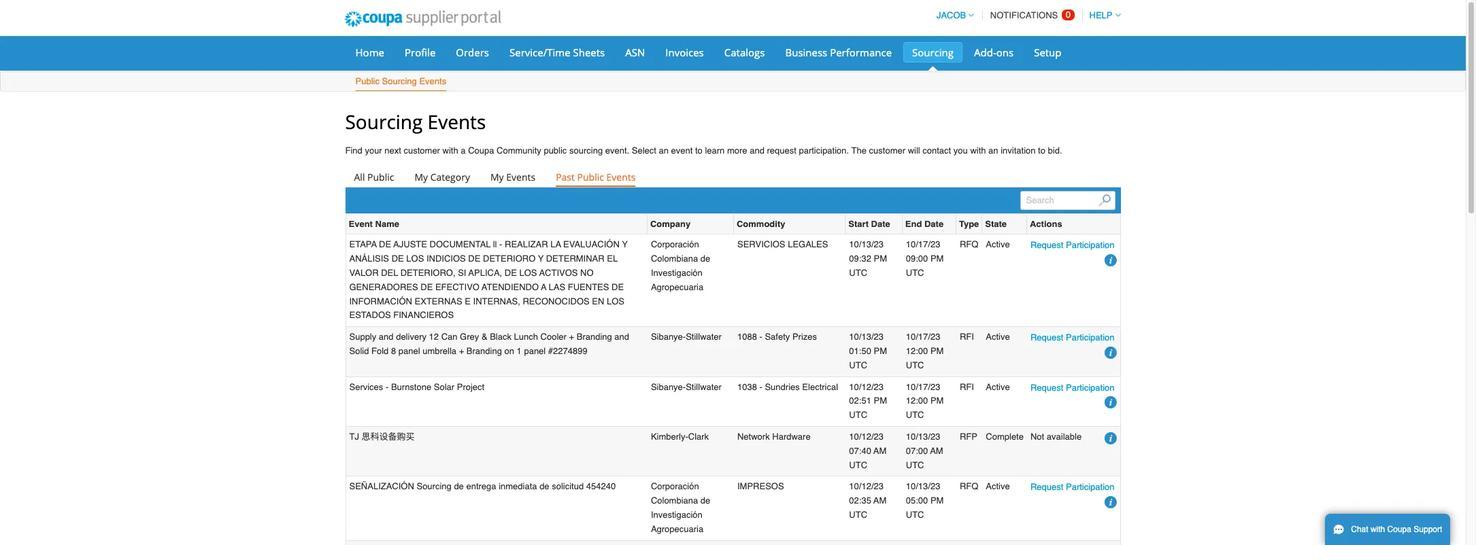 Task type: vqa. For each thing, say whether or not it's contained in the screenshot.
the middle LOS
yes



Task type: locate. For each thing, give the bounding box(es) containing it.
2 horizontal spatial with
[[1371, 525, 1385, 535]]

de up the 'atendiendo'
[[505, 268, 517, 278]]

1 rfi from the top
[[960, 332, 974, 342]]

1 vertical spatial investigación
[[651, 510, 703, 520]]

1 request from the top
[[1031, 240, 1064, 251]]

am right "02:35"
[[874, 496, 887, 506]]

0 vertical spatial los
[[406, 254, 424, 264]]

jacob link
[[931, 10, 974, 20]]

financieros
[[393, 310, 454, 321]]

coupa supplier portal image
[[335, 2, 510, 36]]

0 vertical spatial 10/12/23
[[849, 382, 884, 392]]

2 horizontal spatial and
[[750, 146, 765, 156]]

10/12/23 for 02:51
[[849, 382, 884, 392]]

deterioro
[[483, 254, 536, 264]]

request participation button for 10/13/23 01:50 pm utc
[[1031, 331, 1115, 345]]

10/12/23 up 07:40
[[849, 432, 884, 442]]

kimberly-clark
[[651, 432, 709, 442]]

0 vertical spatial 12:00
[[906, 346, 928, 356]]

1 sibanye- from the top
[[651, 332, 686, 342]]

10/17/23 up 09:00
[[906, 240, 940, 250]]

corporación down the company button
[[651, 240, 699, 250]]

1 vertical spatial coupa
[[1388, 525, 1412, 535]]

1 12:00 from the top
[[906, 346, 928, 356]]

public right past
[[577, 171, 604, 184]]

pm inside 10/13/23 01:50 pm utc
[[874, 346, 887, 356]]

coupa inside button
[[1388, 525, 1412, 535]]

start date
[[849, 219, 890, 229]]

1 horizontal spatial date
[[924, 219, 944, 229]]

rfq down type button
[[960, 240, 979, 250]]

1 horizontal spatial to
[[1038, 146, 1046, 156]]

1 request participation button from the top
[[1031, 238, 1115, 253]]

1 horizontal spatial branding
[[577, 332, 612, 342]]

4 request from the top
[[1031, 483, 1064, 493]]

0 horizontal spatial branding
[[467, 346, 502, 356]]

0 vertical spatial agropecuaria
[[651, 282, 704, 292]]

tab list containing all public
[[345, 168, 1121, 187]]

10/12/23 02:51 pm utc
[[849, 382, 887, 421]]

agropecuaria for etapa de ajuste documental ll - realizar la evaluación y análisis de los indicios de deterioro y determinar el valor del deterioro, si aplica, de los activos no generadores de efectivo atendiendo a las fuentes de información externas e internas, reconocidos en los estados financieros
[[651, 282, 704, 292]]

2 investigación from the top
[[651, 510, 703, 520]]

1 horizontal spatial los
[[519, 268, 537, 278]]

1 vertical spatial 12:00
[[906, 396, 928, 406]]

07:40
[[849, 446, 871, 456]]

05:00
[[906, 496, 928, 506]]

am inside 10/12/23 02:35 am utc
[[874, 496, 887, 506]]

am right the 07:00
[[930, 446, 943, 456]]

utc up the 07:00
[[906, 410, 924, 421]]

branding down &
[[467, 346, 502, 356]]

- right 1088
[[760, 332, 762, 342]]

0 horizontal spatial with
[[443, 146, 458, 156]]

- inside etapa de ajuste documental ll - realizar la evaluación y análisis de los indicios de deterioro y determinar el valor del deterioro, si aplica, de los activos no generadores de efectivo atendiendo a las fuentes de información externas e internas, reconocidos en los estados financieros
[[499, 240, 502, 250]]

rfi for 10/13/23 01:50 pm utc
[[960, 332, 974, 342]]

0 vertical spatial colombiana
[[651, 254, 698, 264]]

10/12/23 inside 10/12/23 02:35 am utc
[[849, 482, 884, 492]]

1 10/17/23 from the top
[[906, 240, 940, 250]]

actions
[[1030, 219, 1062, 229]]

add-ons link
[[965, 42, 1023, 63]]

- right services
[[386, 382, 389, 392]]

panel right 1 at the bottom
[[524, 346, 546, 356]]

rfq right the 10/13/23 05:00 pm utc
[[960, 482, 979, 492]]

learn
[[705, 146, 725, 156]]

- right ll
[[499, 240, 502, 250]]

10/13/23 up 05:00
[[906, 482, 940, 492]]

1 panel from the left
[[398, 346, 420, 356]]

0 vertical spatial rfi
[[960, 332, 974, 342]]

etapa
[[349, 240, 377, 250]]

1 vertical spatial colombiana
[[651, 496, 698, 506]]

1 stillwater from the top
[[686, 332, 722, 342]]

sourcing left entrega
[[417, 482, 452, 492]]

de down 'el'
[[612, 282, 624, 292]]

utc
[[849, 268, 867, 278], [906, 268, 924, 278], [849, 360, 867, 371], [906, 360, 924, 371], [849, 410, 867, 421], [906, 410, 924, 421], [849, 460, 867, 470], [906, 460, 924, 470], [849, 510, 867, 520], [906, 510, 924, 520]]

0 horizontal spatial customer
[[404, 146, 440, 156]]

1 horizontal spatial +
[[569, 332, 574, 342]]

12:00
[[906, 346, 928, 356], [906, 396, 928, 406]]

not available
[[1031, 432, 1082, 442]]

customer right next
[[404, 146, 440, 156]]

am for 07:40
[[874, 446, 887, 456]]

date
[[871, 219, 890, 229], [924, 219, 944, 229]]

reconocidos
[[523, 296, 590, 307]]

0 vertical spatial corporación colombiana de investigación agropecuaria
[[651, 240, 710, 292]]

2 agropecuaria from the top
[[651, 524, 704, 535]]

panel down "delivery"
[[398, 346, 420, 356]]

2 10/17/23 from the top
[[906, 332, 940, 342]]

end
[[905, 219, 922, 229]]

invoices
[[666, 46, 704, 59]]

determinar
[[546, 254, 605, 264]]

end date button
[[905, 217, 944, 232]]

2 colombiana from the top
[[651, 496, 698, 506]]

1 vertical spatial branding
[[467, 346, 502, 356]]

y down realizar
[[538, 254, 544, 264]]

1 vertical spatial +
[[459, 346, 464, 356]]

pm inside 10/17/23 09:00 pm utc
[[931, 254, 944, 264]]

1 corporación from the top
[[651, 240, 699, 250]]

navigation
[[931, 2, 1121, 29]]

public
[[544, 146, 567, 156]]

request for 10/13/23 01:50 pm utc
[[1031, 333, 1064, 343]]

10/13/23 up the 07:00
[[906, 432, 940, 442]]

business performance link
[[777, 42, 901, 63]]

0 vertical spatial rfq
[[960, 240, 979, 250]]

0 horizontal spatial date
[[871, 219, 890, 229]]

etapa de ajuste documental ll - realizar la evaluación y análisis de los indicios de deterioro y determinar el valor del deterioro, si aplica, de los activos no generadores de efectivo atendiendo a las fuentes de información externas e internas, reconocidos en los estados financieros
[[349, 240, 628, 321]]

active
[[986, 240, 1010, 250], [986, 332, 1010, 342], [986, 382, 1010, 392], [986, 482, 1010, 492]]

10/13/23 inside 10/13/23 07:00 am utc
[[906, 432, 940, 442]]

1 colombiana from the top
[[651, 254, 698, 264]]

2 rfq from the top
[[960, 482, 979, 492]]

with left a
[[443, 146, 458, 156]]

pm inside the 10/13/23 05:00 pm utc
[[931, 496, 944, 506]]

request participation for 10/13/23 09:32 pm utc
[[1031, 240, 1115, 251]]

participation.
[[799, 146, 849, 156]]

sourcing down profile
[[382, 76, 417, 86]]

1 horizontal spatial coupa
[[1388, 525, 1412, 535]]

public down home
[[355, 76, 380, 86]]

more
[[727, 146, 747, 156]]

rfq for 10/17/23 09:00 pm utc
[[960, 240, 979, 250]]

1 vertical spatial sibanye-stillwater
[[651, 382, 722, 392]]

0 vertical spatial y
[[622, 240, 628, 250]]

1 agropecuaria from the top
[[651, 282, 704, 292]]

10/12/23 up 02:51
[[849, 382, 884, 392]]

0 horizontal spatial an
[[659, 146, 669, 156]]

kimberly-
[[651, 432, 688, 442]]

10/13/23 for 07:00
[[906, 432, 940, 442]]

1 horizontal spatial customer
[[869, 146, 905, 156]]

información
[[349, 296, 412, 307]]

+ up the #2274899 at left bottom
[[569, 332, 574, 342]]

1 investigación from the top
[[651, 268, 703, 278]]

with right you
[[970, 146, 986, 156]]

setup
[[1034, 46, 1062, 59]]

2 sibanye- from the top
[[651, 382, 686, 392]]

1 10/17/23 12:00 pm utc from the top
[[906, 332, 944, 371]]

am for 02:35
[[874, 496, 887, 506]]

2 date from the left
[[924, 219, 944, 229]]

sourcing events
[[345, 109, 486, 135]]

customer left will
[[869, 146, 905, 156]]

ll
[[493, 240, 497, 250]]

&
[[482, 332, 487, 342]]

inmediata
[[499, 482, 537, 492]]

- for services - burnstone solar project
[[386, 382, 389, 392]]

1 request participation from the top
[[1031, 240, 1115, 251]]

rfq for 10/13/23 05:00 pm utc
[[960, 482, 979, 492]]

public inside the 'public sourcing events' link
[[355, 76, 380, 86]]

corporación colombiana de investigación agropecuaria for impresos
[[651, 482, 710, 535]]

am for 07:00
[[930, 446, 943, 456]]

10/12/23 up "02:35"
[[849, 482, 884, 492]]

0 horizontal spatial y
[[538, 254, 544, 264]]

1 horizontal spatial panel
[[524, 346, 546, 356]]

public for past
[[577, 171, 604, 184]]

2 request participation button from the top
[[1031, 331, 1115, 345]]

1 an from the left
[[659, 146, 669, 156]]

0 horizontal spatial my
[[415, 171, 428, 184]]

1 horizontal spatial y
[[622, 240, 628, 250]]

10/17/23 right 10/12/23 02:51 pm utc
[[906, 382, 940, 392]]

12:00 for 10/13/23
[[906, 346, 928, 356]]

support
[[1414, 525, 1442, 535]]

utc down 05:00
[[906, 510, 924, 520]]

utc down 01:50
[[849, 360, 867, 371]]

notifications
[[990, 10, 1058, 20]]

los up the 'atendiendo'
[[519, 268, 537, 278]]

agropecuaria
[[651, 282, 704, 292], [651, 524, 704, 535]]

my left "category"
[[415, 171, 428, 184]]

+
[[569, 332, 574, 342], [459, 346, 464, 356]]

coupa right a
[[468, 146, 494, 156]]

1 my from the left
[[415, 171, 428, 184]]

2 10/17/23 12:00 pm utc from the top
[[906, 382, 944, 421]]

1 vertical spatial stillwater
[[686, 382, 722, 392]]

4 participation from the top
[[1066, 483, 1115, 493]]

e
[[465, 296, 471, 307]]

events down community
[[506, 171, 535, 184]]

10/17/23 12:00 pm utc up 10/13/23 07:00 am utc on the right bottom
[[906, 382, 944, 421]]

coupa left support
[[1388, 525, 1412, 535]]

sibanye-stillwater for 1088 - safety prizes
[[651, 332, 722, 342]]

10/17/23 12:00 pm utc right 10/13/23 01:50 pm utc
[[906, 332, 944, 371]]

2 request participation from the top
[[1031, 333, 1115, 343]]

454240
[[586, 482, 616, 492]]

0 vertical spatial sibanye-stillwater
[[651, 332, 722, 342]]

02:51
[[849, 396, 871, 406]]

- for 1088 - safety prizes
[[760, 332, 762, 342]]

10/17/23 for 10/12/23 02:51 pm utc
[[906, 382, 940, 392]]

0 vertical spatial coupa
[[468, 146, 494, 156]]

2 vertical spatial 10/12/23
[[849, 482, 884, 492]]

10/17/23 inside 10/17/23 09:00 pm utc
[[906, 240, 940, 250]]

rfi for 10/12/23 02:51 pm utc
[[960, 382, 974, 392]]

10/17/23 right 10/13/23 01:50 pm utc
[[906, 332, 940, 342]]

2 rfi from the top
[[960, 382, 974, 392]]

los down "ajuste" at the left of page
[[406, 254, 424, 264]]

am inside 10/12/23 07:40 am utc
[[874, 446, 887, 456]]

0 vertical spatial 10/17/23 12:00 pm utc
[[906, 332, 944, 371]]

0 vertical spatial investigación
[[651, 268, 703, 278]]

to
[[695, 146, 703, 156], [1038, 146, 1046, 156]]

colombiana
[[651, 254, 698, 264], [651, 496, 698, 506]]

12:00 right 10/13/23 01:50 pm utc
[[906, 346, 928, 356]]

1 vertical spatial 10/12/23
[[849, 432, 884, 442]]

1 vertical spatial rfq
[[960, 482, 979, 492]]

tab list
[[345, 168, 1121, 187]]

past public events link
[[547, 168, 644, 187]]

colombiana down the company button
[[651, 254, 698, 264]]

3 request participation from the top
[[1031, 383, 1115, 393]]

service/time sheets link
[[501, 42, 614, 63]]

10/13/23 05:00 pm utc
[[906, 482, 944, 520]]

1 vertical spatial agropecuaria
[[651, 524, 704, 535]]

de
[[701, 254, 710, 264], [454, 482, 464, 492], [540, 482, 549, 492], [701, 496, 710, 506]]

chat with coupa support button
[[1325, 514, 1451, 546]]

investigación for señalización sourcing de entrega inmediata de solicitud 454240
[[651, 510, 703, 520]]

sibanye-stillwater up kimberly-clark
[[651, 382, 722, 392]]

externas
[[415, 296, 462, 307]]

public inside past public events link
[[577, 171, 604, 184]]

4 request participation button from the top
[[1031, 481, 1115, 495]]

event name
[[349, 219, 399, 229]]

aplica,
[[469, 268, 502, 278]]

10/13/23 inside 10/13/23 01:50 pm utc
[[849, 332, 884, 342]]

state button
[[985, 217, 1007, 232]]

1 horizontal spatial an
[[989, 146, 998, 156]]

utc down 02:51
[[849, 410, 867, 421]]

10/13/23 up 09:32 at the right top of page
[[849, 240, 884, 250]]

realizar
[[505, 240, 548, 250]]

- for 1038 - sundries electrical
[[760, 382, 762, 392]]

to left the "bid."
[[1038, 146, 1046, 156]]

2 panel from the left
[[524, 346, 546, 356]]

catalogs
[[724, 46, 765, 59]]

de up del
[[392, 254, 404, 264]]

corporación down kimberly-clark
[[651, 482, 699, 492]]

network
[[737, 432, 770, 442]]

1 date from the left
[[871, 219, 890, 229]]

3 active from the top
[[986, 382, 1010, 392]]

10/12/23 07:40 am utc
[[849, 432, 887, 470]]

10/17/23 for 10/13/23 01:50 pm utc
[[906, 332, 940, 342]]

date for start date
[[871, 219, 890, 229]]

12:00 right 10/12/23 02:51 pm utc
[[906, 396, 928, 406]]

customer
[[404, 146, 440, 156], [869, 146, 905, 156]]

sourcing down jacob at the right top of the page
[[912, 46, 954, 59]]

10/13/23 up 01:50
[[849, 332, 884, 342]]

0 horizontal spatial panel
[[398, 346, 420, 356]]

my events link
[[482, 168, 544, 187]]

colombiana down kimberly- on the left bottom of page
[[651, 496, 698, 506]]

10/13/23 inside the 10/13/23 05:00 pm utc
[[906, 482, 940, 492]]

10/13/23 for 09:32
[[849, 240, 884, 250]]

07:00
[[906, 446, 928, 456]]

fuentes
[[568, 282, 609, 292]]

+ down grey
[[459, 346, 464, 356]]

0 vertical spatial stillwater
[[686, 332, 722, 342]]

date right start
[[871, 219, 890, 229]]

request for 10/12/23 02:51 pm utc
[[1031, 383, 1064, 393]]

date right the end
[[924, 219, 944, 229]]

supply
[[349, 332, 376, 342]]

events up a
[[428, 109, 486, 135]]

public right all
[[367, 171, 394, 184]]

stillwater left the "1038"
[[686, 382, 722, 392]]

1 vertical spatial sibanye-
[[651, 382, 686, 392]]

utc down 09:00
[[906, 268, 924, 278]]

0 horizontal spatial los
[[406, 254, 424, 264]]

an left invitation
[[989, 146, 998, 156]]

1 vertical spatial 10/17/23
[[906, 332, 940, 342]]

2 12:00 from the top
[[906, 396, 928, 406]]

4 active from the top
[[986, 482, 1010, 492]]

1 active from the top
[[986, 240, 1010, 250]]

request participation button for 10/12/23 02:51 pm utc
[[1031, 381, 1115, 395]]

2 my from the left
[[490, 171, 504, 184]]

2 sibanye-stillwater from the top
[[651, 382, 722, 392]]

date for end date
[[924, 219, 944, 229]]

sibanye-stillwater for 1038 - sundries electrical
[[651, 382, 722, 392]]

public sourcing events link
[[355, 73, 447, 91]]

chat
[[1351, 525, 1368, 535]]

branding up the #2274899 at left bottom
[[577, 332, 612, 342]]

10/12/23 inside 10/12/23 07:40 am utc
[[849, 432, 884, 442]]

0 horizontal spatial to
[[695, 146, 703, 156]]

pm inside 10/12/23 02:51 pm utc
[[874, 396, 887, 406]]

utc down 07:40
[[849, 460, 867, 470]]

2 active from the top
[[986, 332, 1010, 342]]

1 vertical spatial corporación
[[651, 482, 699, 492]]

1 10/12/23 from the top
[[849, 382, 884, 392]]

12:00 for 10/12/23
[[906, 396, 928, 406]]

0 vertical spatial +
[[569, 332, 574, 342]]

3 participation from the top
[[1066, 383, 1115, 393]]

3 request participation button from the top
[[1031, 381, 1115, 395]]

2 participation from the top
[[1066, 333, 1115, 343]]

setup link
[[1025, 42, 1070, 63]]

2 horizontal spatial los
[[607, 296, 624, 307]]

public inside all public link
[[367, 171, 394, 184]]

jacob
[[937, 10, 966, 20]]

my down community
[[490, 171, 504, 184]]

am right 07:40
[[874, 446, 887, 456]]

0 horizontal spatial coupa
[[468, 146, 494, 156]]

valor
[[349, 268, 379, 278]]

branding
[[577, 332, 612, 342], [467, 346, 502, 356]]

event
[[671, 146, 693, 156]]

0 horizontal spatial and
[[379, 332, 394, 342]]

2 10/12/23 from the top
[[849, 432, 884, 442]]

estados
[[349, 310, 391, 321]]

stillwater left 1088
[[686, 332, 722, 342]]

to left learn
[[695, 146, 703, 156]]

name
[[375, 219, 399, 229]]

2 vertical spatial los
[[607, 296, 624, 307]]

documental
[[430, 240, 491, 250]]

y right evaluación
[[622, 240, 628, 250]]

1 participation from the top
[[1066, 240, 1115, 251]]

utc right 10/13/23 01:50 pm utc
[[906, 360, 924, 371]]

2 vertical spatial 10/17/23
[[906, 382, 940, 392]]

2 corporación from the top
[[651, 482, 699, 492]]

complete
[[986, 432, 1024, 442]]

3 10/17/23 from the top
[[906, 382, 940, 392]]

1 sibanye-stillwater from the top
[[651, 332, 722, 342]]

category
[[430, 171, 470, 184]]

1 vertical spatial rfi
[[960, 382, 974, 392]]

2 corporación colombiana de investigación agropecuaria from the top
[[651, 482, 710, 535]]

0 vertical spatial corporación
[[651, 240, 699, 250]]

utc down 09:32 at the right top of page
[[849, 268, 867, 278]]

utc inside the 10/13/23 05:00 pm utc
[[906, 510, 924, 520]]

10/12/23 inside 10/12/23 02:51 pm utc
[[849, 382, 884, 392]]

10/17/23 for 10/13/23 09:32 pm utc
[[906, 240, 940, 250]]

1 vertical spatial corporación colombiana de investigación agropecuaria
[[651, 482, 710, 535]]

2 stillwater from the top
[[686, 382, 722, 392]]

pm
[[874, 254, 887, 264], [931, 254, 944, 264], [874, 346, 887, 356], [931, 346, 944, 356], [874, 396, 887, 406], [931, 396, 944, 406], [931, 496, 944, 506]]

1 horizontal spatial with
[[970, 146, 986, 156]]

fold
[[371, 346, 389, 356]]

3 10/12/23 from the top
[[849, 482, 884, 492]]

0 vertical spatial 10/17/23
[[906, 240, 940, 250]]

sourcing up next
[[345, 109, 423, 135]]

los right en
[[607, 296, 624, 307]]

1 corporación colombiana de investigación agropecuaria from the top
[[651, 240, 710, 292]]

next
[[385, 146, 401, 156]]

investigación for etapa de ajuste documental ll - realizar la evaluación y análisis de los indicios de deterioro y determinar el valor del deterioro, si aplica, de los activos no generadores de efectivo atendiendo a las fuentes de información externas e internas, reconocidos en los estados financieros
[[651, 268, 703, 278]]

1 horizontal spatial my
[[490, 171, 504, 184]]

del
[[381, 268, 398, 278]]

1 vertical spatial 10/17/23 12:00 pm utc
[[906, 382, 944, 421]]

corporación colombiana de investigación agropecuaria for servicios legales
[[651, 240, 710, 292]]

sibanye-stillwater left 1088
[[651, 332, 722, 342]]

- right the "1038"
[[760, 382, 762, 392]]

4 request participation from the top
[[1031, 483, 1115, 493]]

with right 'chat'
[[1371, 525, 1385, 535]]

y
[[622, 240, 628, 250], [538, 254, 544, 264]]

3 request from the top
[[1031, 383, 1064, 393]]

utc down "02:35"
[[849, 510, 867, 520]]

10/13/23 inside 10/13/23 09:32 pm utc
[[849, 240, 884, 250]]

1 rfq from the top
[[960, 240, 979, 250]]

navigation containing notifications 0
[[931, 2, 1121, 29]]

utc down the 07:00
[[906, 460, 924, 470]]

activos
[[539, 268, 578, 278]]

am inside 10/13/23 07:00 am utc
[[930, 446, 943, 456]]

an left event
[[659, 146, 669, 156]]

2 request from the top
[[1031, 333, 1064, 343]]

2 to from the left
[[1038, 146, 1046, 156]]

0 vertical spatial sibanye-
[[651, 332, 686, 342]]



Task type: describe. For each thing, give the bounding box(es) containing it.
0 vertical spatial branding
[[577, 332, 612, 342]]

orders link
[[447, 42, 498, 63]]

notifications 0
[[990, 10, 1071, 20]]

catalogs link
[[716, 42, 774, 63]]

10/13/23 for 05:00
[[906, 482, 940, 492]]

utc inside 10/17/23 09:00 pm utc
[[906, 268, 924, 278]]

state
[[985, 219, 1007, 229]]

stillwater for 1088 - safety prizes
[[686, 332, 722, 342]]

10/12/23 for 02:35
[[849, 482, 884, 492]]

participation for 10/13/23 01:50 pm utc
[[1066, 333, 1115, 343]]

0
[[1066, 10, 1071, 20]]

señalización sourcing de entrega inmediata de solicitud 454240
[[349, 482, 616, 492]]

services - burnstone solar project
[[349, 382, 484, 392]]

1 vertical spatial y
[[538, 254, 544, 264]]

1038
[[737, 382, 757, 392]]

profile
[[405, 46, 436, 59]]

10/13/23 for 01:50
[[849, 332, 884, 342]]

request for 10/13/23 09:32 pm utc
[[1031, 240, 1064, 251]]

umbrella
[[423, 346, 457, 356]]

sibanye- for 1088
[[651, 332, 686, 342]]

on
[[504, 346, 514, 356]]

agropecuaria for señalización sourcing de entrega inmediata de solicitud 454240
[[651, 524, 704, 535]]

1088 - safety prizes
[[737, 332, 817, 342]]

la
[[550, 240, 561, 250]]

10/12/23 for 07:40
[[849, 432, 884, 442]]

network hardware
[[737, 432, 811, 442]]

event
[[349, 219, 373, 229]]

10/17/23 12:00 pm utc for 10/12/23
[[906, 382, 944, 421]]

your
[[365, 146, 382, 156]]

request participation for 10/13/23 01:50 pm utc
[[1031, 333, 1115, 343]]

sundries
[[765, 382, 800, 392]]

request participation button for 10/13/23 09:32 pm utc
[[1031, 238, 1115, 253]]

bid.
[[1048, 146, 1062, 156]]

el
[[607, 254, 618, 264]]

the
[[851, 146, 867, 156]]

1 to from the left
[[695, 146, 703, 156]]

utc inside 10/13/23 09:32 pm utc
[[849, 268, 867, 278]]

all
[[354, 171, 365, 184]]

1088
[[737, 332, 757, 342]]

entrega
[[466, 482, 496, 492]]

all public link
[[345, 168, 403, 187]]

all public
[[354, 171, 394, 184]]

business performance
[[785, 46, 892, 59]]

prizes
[[792, 332, 817, 342]]

si
[[458, 268, 466, 278]]

add-
[[974, 46, 996, 59]]

invoices link
[[657, 42, 713, 63]]

Search text field
[[1020, 191, 1115, 210]]

active for 10/12/23 02:51 pm utc
[[986, 382, 1010, 392]]

start
[[849, 219, 869, 229]]

request participation for 10/12/23 02:51 pm utc
[[1031, 383, 1115, 393]]

1 vertical spatial los
[[519, 268, 537, 278]]

de up aplica,
[[468, 254, 481, 264]]

tj
[[349, 432, 359, 442]]

events down event.
[[606, 171, 636, 184]]

participation for 10/12/23 02:35 am utc
[[1066, 483, 1115, 493]]

performance
[[830, 46, 892, 59]]

not
[[1031, 432, 1044, 442]]

10/17/23 09:00 pm utc
[[906, 240, 944, 278]]

colombiana for señalización sourcing de entrega inmediata de solicitud 454240
[[651, 496, 698, 506]]

las
[[549, 282, 565, 292]]

atendiendo
[[482, 282, 539, 292]]

business
[[785, 46, 827, 59]]

10/17/23 12:00 pm utc for 10/13/23
[[906, 332, 944, 371]]

ons
[[996, 46, 1014, 59]]

my for my category
[[415, 171, 428, 184]]

asn
[[625, 46, 645, 59]]

corporación for etapa de ajuste documental ll - realizar la evaluación y análisis de los indicios de deterioro y determinar el valor del deterioro, si aplica, de los activos no generadores de efectivo atendiendo a las fuentes de información externas e internas, reconocidos en los estados financieros
[[651, 240, 699, 250]]

participation for 10/12/23 02:51 pm utc
[[1066, 383, 1115, 393]]

utc inside 10/13/23 01:50 pm utc
[[849, 360, 867, 371]]

burnstone
[[391, 382, 431, 392]]

01:50
[[849, 346, 871, 356]]

my for my events
[[490, 171, 504, 184]]

1 customer from the left
[[404, 146, 440, 156]]

10/12/23 02:35 am utc
[[849, 482, 887, 520]]

de down deterioro,
[[421, 282, 433, 292]]

de down name
[[379, 240, 391, 250]]

company
[[650, 219, 691, 229]]

stillwater for 1038 - sundries electrical
[[686, 382, 722, 392]]

you
[[954, 146, 968, 156]]

utc inside 10/13/23 07:00 am utc
[[906, 460, 924, 470]]

project
[[457, 382, 484, 392]]

internas,
[[473, 296, 520, 307]]

request
[[767, 146, 797, 156]]

2 an from the left
[[989, 146, 998, 156]]

start date button
[[849, 217, 890, 232]]

generadores
[[349, 282, 418, 292]]

ajuste
[[393, 240, 427, 250]]

legales
[[788, 240, 828, 250]]

solid
[[349, 346, 369, 356]]

with inside button
[[1371, 525, 1385, 535]]

sheets
[[573, 46, 605, 59]]

pm inside 10/13/23 09:32 pm utc
[[874, 254, 887, 264]]

request for 10/12/23 02:35 am utc
[[1031, 483, 1064, 493]]

corporación for señalización sourcing de entrega inmediata de solicitud 454240
[[651, 482, 699, 492]]

deterioro,
[[400, 268, 455, 278]]

2 customer from the left
[[869, 146, 905, 156]]

8
[[391, 346, 396, 356]]

active for 10/13/23 01:50 pm utc
[[986, 332, 1010, 342]]

community
[[497, 146, 541, 156]]

思科设备购买
[[362, 432, 415, 442]]

home
[[355, 46, 384, 59]]

a
[[541, 282, 546, 292]]

contact
[[923, 146, 951, 156]]

señalización
[[349, 482, 414, 492]]

sibanye- for 1038
[[651, 382, 686, 392]]

active for 10/12/23 02:35 am utc
[[986, 482, 1010, 492]]

utc inside 10/12/23 02:51 pm utc
[[849, 410, 867, 421]]

commodity
[[737, 219, 785, 229]]

1 horizontal spatial and
[[615, 332, 629, 342]]

1038 - sundries electrical
[[737, 382, 838, 392]]

solicitud
[[552, 482, 584, 492]]

active for 10/13/23 09:32 pm utc
[[986, 240, 1010, 250]]

can
[[441, 332, 457, 342]]

análisis
[[349, 254, 389, 264]]

solar
[[434, 382, 455, 392]]

past
[[556, 171, 575, 184]]

will
[[908, 146, 920, 156]]

hardware
[[772, 432, 811, 442]]

utc inside 10/12/23 02:35 am utc
[[849, 510, 867, 520]]

my category
[[415, 171, 470, 184]]

orders
[[456, 46, 489, 59]]

find your next customer with a coupa community public sourcing event. select an event to learn more and request participation. the customer will contact you with an invitation to bid.
[[345, 146, 1062, 156]]

participation for 10/13/23 09:32 pm utc
[[1066, 240, 1115, 251]]

public for all
[[367, 171, 394, 184]]

colombiana for etapa de ajuste documental ll - realizar la evaluación y análisis de los indicios de deterioro y determinar el valor del deterioro, si aplica, de los activos no generadores de efectivo atendiendo a las fuentes de información externas e internas, reconocidos en los estados financieros
[[651, 254, 698, 264]]

events down profile
[[419, 76, 446, 86]]

0 horizontal spatial +
[[459, 346, 464, 356]]

request participation for 10/12/23 02:35 am utc
[[1031, 483, 1115, 493]]

type button
[[959, 217, 979, 232]]

request participation button for 10/12/23 02:35 am utc
[[1031, 481, 1115, 495]]

sourcing link
[[903, 42, 963, 63]]

home link
[[347, 42, 393, 63]]

utc inside 10/12/23 07:40 am utc
[[849, 460, 867, 470]]

tj 思科设备购买
[[349, 432, 415, 442]]

search image
[[1099, 194, 1111, 207]]

safety
[[765, 332, 790, 342]]



